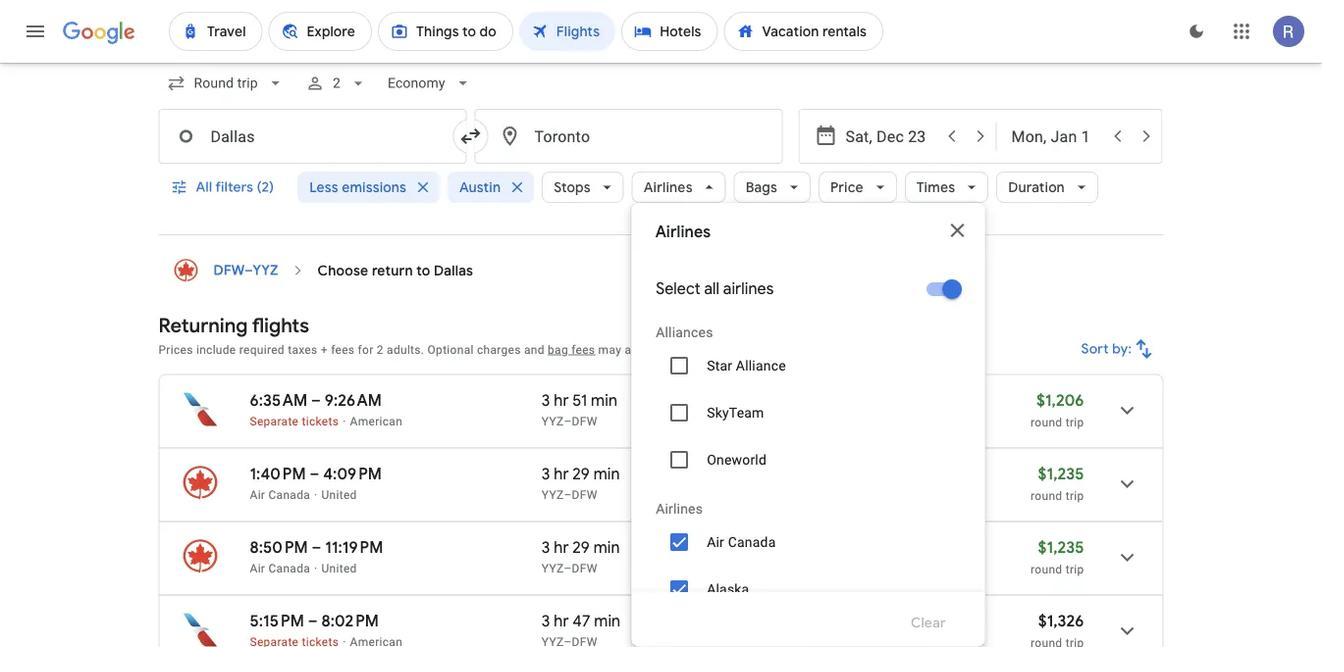 Task type: vqa. For each thing, say whether or not it's contained in the screenshot.
list in the Google Maps element
no



Task type: locate. For each thing, give the bounding box(es) containing it.
3 hr 29 min yyz – dfw
[[542, 465, 620, 503], [542, 538, 620, 576]]

alliance
[[736, 358, 786, 374]]

round down $1,235 text box
[[1031, 563, 1062, 577]]

sort by: button
[[1074, 326, 1164, 374]]

2 total duration 3 hr 29 min. element from the top
[[542, 538, 669, 561]]

0 horizontal spatial 2
[[333, 76, 340, 92]]

1206 US dollars text field
[[1037, 391, 1084, 411]]

dfw up 47 at the left bottom
[[572, 562, 597, 576]]

3 left 47 at the left bottom
[[542, 612, 550, 632]]

total duration 3 hr 47 min. element
[[542, 612, 669, 635]]

main menu image
[[24, 20, 47, 43]]

$1,235
[[1038, 465, 1084, 485], [1038, 538, 1084, 559]]

air canada inside search box
[[706, 535, 775, 551]]

air down 1:40 pm
[[250, 489, 265, 503]]

hr for 8:50 pm – 11:19 pm
[[554, 538, 569, 559]]

$1,235 left flight details. leaves toronto pearson international airport at 8:50 pm on monday, january 1 and arrives at dallas/fort worth international airport at 11:19 pm on monday, january 1. icon
[[1038, 538, 1084, 559]]

2 3 hr 29 min yyz – dfw from the top
[[542, 538, 620, 576]]

nonstop flight. element
[[669, 391, 730, 414], [669, 465, 730, 488], [669, 538, 730, 561]]

29 up 3 hr 47 min on the bottom left of the page
[[573, 538, 590, 559]]

passenger
[[660, 344, 718, 357]]

1 3 hr 29 min yyz – dfw from the top
[[542, 465, 620, 503]]

austin button
[[448, 164, 534, 212]]

total duration 3 hr 29 min. element up total duration 3 hr 47 min. element at the bottom of page
[[542, 538, 669, 561]]

min for 4:09 pm
[[594, 465, 620, 485]]

yyz down total duration 3 hr 51 min. element
[[542, 415, 564, 429]]

taxes
[[288, 344, 318, 357]]

None search field
[[159, 60, 1164, 648]]

1 hr from the top
[[554, 391, 569, 411]]

1 vertical spatial $1,235
[[1038, 538, 1084, 559]]

hr up 3 hr 47 min on the bottom left of the page
[[554, 538, 569, 559]]

0 horizontal spatial fees
[[331, 344, 355, 357]]

8:02 pm
[[321, 612, 379, 632]]

round for 8:50 pm – 11:19 pm
[[1031, 563, 1062, 577]]

3 hr from the top
[[554, 538, 569, 559]]

star alliance
[[706, 358, 786, 374]]

air
[[250, 489, 265, 503], [706, 535, 724, 551], [250, 562, 265, 576]]

canada
[[268, 489, 310, 503], [728, 535, 775, 551], [268, 562, 310, 576]]

dfw for 8:50 pm – 11:19 pm
[[572, 562, 597, 576]]

nonstop down star
[[669, 391, 730, 411]]

flights
[[252, 314, 309, 339]]

2 29 from the top
[[573, 538, 590, 559]]

round down $1,235 text field
[[1031, 490, 1062, 504]]

2 button
[[297, 60, 376, 107]]

1 $1,235 from the top
[[1038, 465, 1084, 485]]

0 vertical spatial 3 hr 29 min yyz – dfw
[[542, 465, 620, 503]]

nonstop flight. element down star
[[669, 391, 730, 414]]

trip inside $1,206 round trip
[[1066, 416, 1084, 430]]

None field
[[159, 66, 293, 102], [380, 66, 481, 102], [159, 66, 293, 102], [380, 66, 481, 102]]

min inside 3 hr 51 min yyz – dfw
[[591, 391, 617, 411]]

1 vertical spatial 29
[[573, 538, 590, 559]]

nonstop flight. element up alaska
[[669, 538, 730, 561]]

dfw down 51 at the bottom left of page
[[572, 415, 597, 429]]

hr left 47 at the left bottom
[[554, 612, 569, 632]]

Departure text field
[[846, 110, 936, 163]]

hr
[[554, 391, 569, 411], [554, 465, 569, 485], [554, 538, 569, 559], [554, 612, 569, 632]]

2
[[333, 76, 340, 92], [377, 344, 384, 357]]

min right 47 at the left bottom
[[594, 612, 621, 632]]

0 vertical spatial canada
[[268, 489, 310, 503]]

1 nonstop from the top
[[669, 391, 730, 411]]

return
[[372, 263, 413, 280]]

4 3 from the top
[[542, 612, 550, 632]]

yyz
[[253, 263, 278, 280], [542, 415, 564, 429], [542, 489, 564, 503], [542, 562, 564, 576]]

min
[[591, 391, 617, 411], [594, 465, 620, 485], [594, 538, 620, 559], [594, 612, 621, 632]]

Departure time: 6:35 AM. text field
[[250, 391, 307, 411]]

– left 11:19 pm
[[312, 538, 321, 559]]

trip down $1,235 text box
[[1066, 563, 1084, 577]]

1 vertical spatial 2
[[377, 344, 384, 357]]

$1,326
[[1038, 612, 1084, 632]]

2 $1,235 from the top
[[1038, 538, 1084, 559]]

3 3 from the top
[[542, 538, 550, 559]]

1 horizontal spatial fees
[[571, 344, 595, 357]]

3 down 3 hr 51 min yyz – dfw at the bottom left of page
[[542, 465, 550, 485]]

0 vertical spatial nonstop
[[669, 391, 730, 411]]

canada up alaska
[[728, 535, 775, 551]]

all
[[704, 280, 719, 300]]

3 for 11:19 pm
[[542, 538, 550, 559]]

5:15 pm – 8:02 pm
[[250, 612, 379, 632]]

1 vertical spatial air
[[706, 535, 724, 551]]

1 29 from the top
[[573, 465, 590, 485]]

duration
[[1008, 179, 1065, 197]]

canada down 8:50 pm
[[268, 562, 310, 576]]

round down $1,206
[[1031, 416, 1062, 430]]

star
[[706, 358, 732, 374]]

total duration 3 hr 29 min. element for 4:09 pm
[[542, 465, 669, 488]]

all filters (2) button
[[159, 164, 290, 212]]

3 round from the top
[[1031, 563, 1062, 577]]

round
[[1031, 416, 1062, 430], [1031, 490, 1062, 504], [1031, 563, 1062, 577]]

2 round from the top
[[1031, 490, 1062, 504]]

nonstop
[[669, 391, 730, 411], [669, 465, 730, 485], [669, 538, 730, 559]]

airlines
[[723, 280, 773, 300]]

airlines
[[644, 179, 693, 197], [655, 223, 711, 243], [655, 502, 702, 518]]

2 vertical spatial round
[[1031, 563, 1062, 577]]

round inside $1,206 round trip
[[1031, 416, 1062, 430]]

$1,235 for 1:40 pm – 4:09 pm
[[1038, 465, 1084, 485]]

3
[[542, 391, 550, 411], [542, 465, 550, 485], [542, 538, 550, 559], [542, 612, 550, 632]]

1 vertical spatial total duration 3 hr 29 min. element
[[542, 538, 669, 561]]

air canada
[[250, 489, 310, 503], [706, 535, 775, 551], [250, 562, 310, 576]]

yyz for 8:50 pm – 11:19 pm
[[542, 562, 564, 576]]

leaves toronto pearson international airport at 6:35 am on monday, january 1 and arrives at dallas/fort worth international airport at 9:26 am on monday, january 1. element
[[250, 391, 382, 411]]

choose
[[318, 263, 368, 280]]

trip down $1,206
[[1066, 416, 1084, 430]]

1 vertical spatial round
[[1031, 490, 1062, 504]]

– inside 3 hr 51 min yyz – dfw
[[564, 415, 572, 429]]

stops button
[[542, 164, 624, 212]]

2 3 from the top
[[542, 465, 550, 485]]

8:50 pm
[[250, 538, 308, 559]]

3 hr 29 min yyz – dfw down 3 hr 51 min yyz – dfw at the bottom left of page
[[542, 465, 620, 503]]

3 trip from the top
[[1066, 563, 1084, 577]]

only
[[907, 582, 938, 599]]

less emissions button
[[298, 164, 440, 212]]

min right 51 at the bottom left of page
[[591, 391, 617, 411]]

fees right the +
[[331, 344, 355, 357]]

nonstop for 4:09 pm
[[669, 465, 730, 485]]

0 vertical spatial 29
[[573, 465, 590, 485]]

29 for 8:50 pm – 11:19 pm
[[573, 538, 590, 559]]

hr inside 3 hr 51 min yyz – dfw
[[554, 391, 569, 411]]

0 vertical spatial round
[[1031, 416, 1062, 430]]

nonstop for 9:26 am
[[669, 391, 730, 411]]

min down 3 hr 51 min yyz – dfw at the bottom left of page
[[594, 465, 620, 485]]

1 nonstop flight. element from the top
[[669, 391, 730, 414]]

3 inside 3 hr 51 min yyz – dfw
[[542, 391, 550, 411]]

united
[[321, 489, 357, 503], [321, 562, 357, 576]]

3 hr 29 min yyz – dfw for 4:09 pm
[[542, 465, 620, 503]]

29
[[573, 465, 590, 485], [573, 538, 590, 559]]

round for 6:35 am – 9:26 am
[[1031, 416, 1062, 430]]

air canada for 1:40 pm – 4:09 pm
[[250, 489, 310, 503]]

1 vertical spatial air canada
[[706, 535, 775, 551]]

total duration 3 hr 29 min. element down 3 hr 51 min yyz – dfw at the bottom left of page
[[542, 465, 669, 488]]

3 left 51 at the bottom left of page
[[542, 391, 550, 411]]

total duration 3 hr 29 min. element
[[542, 465, 669, 488], [542, 538, 669, 561]]

prices
[[159, 344, 193, 357]]

–
[[245, 263, 253, 280], [311, 391, 321, 411], [564, 415, 572, 429], [310, 465, 319, 485], [564, 489, 572, 503], [312, 538, 321, 559], [564, 562, 572, 576], [308, 612, 318, 632]]

None text field
[[475, 109, 783, 164]]

2 fees from the left
[[571, 344, 595, 357]]

alliances
[[655, 325, 713, 341]]

0 vertical spatial air canada
[[250, 489, 310, 503]]

0 vertical spatial air
[[250, 489, 265, 503]]

dfw up returning flights
[[213, 263, 245, 280]]

air canada up alaska
[[706, 535, 775, 551]]

charges
[[477, 344, 521, 357]]

leaves toronto pearson international airport at 5:15 pm on monday, january 1 and arrives at dallas/fort worth international airport at 8:02 pm on monday, january 1. element
[[250, 612, 379, 632]]

47
[[573, 612, 590, 632]]

0 vertical spatial nonstop flight. element
[[669, 391, 730, 414]]

1 vertical spatial $1,235 round trip
[[1031, 538, 1084, 577]]

1 trip from the top
[[1066, 416, 1084, 430]]

1 vertical spatial united
[[321, 562, 357, 576]]

Departure time: 8:50 PM. text field
[[250, 538, 308, 559]]

$1,206 round trip
[[1031, 391, 1084, 430]]

$1,235 down $1,206 round trip
[[1038, 465, 1084, 485]]

stops
[[554, 179, 591, 197]]

$1,235 round trip up $1,326
[[1031, 538, 1084, 577]]

2 vertical spatial nonstop
[[669, 538, 730, 559]]

None text field
[[159, 109, 467, 164]]

sort by:
[[1081, 341, 1132, 359]]

air inside search box
[[706, 535, 724, 551]]

fees right bag
[[571, 344, 595, 357]]

1 3 from the top
[[542, 391, 550, 411]]

0 vertical spatial trip
[[1066, 416, 1084, 430]]

round for 1:40 pm – 4:09 pm
[[1031, 490, 1062, 504]]

dfw
[[213, 263, 245, 280], [572, 415, 597, 429], [572, 489, 597, 503], [572, 562, 597, 576]]

0 vertical spatial 2
[[333, 76, 340, 92]]

yyz up 3 hr 47 min on the bottom left of the page
[[542, 562, 564, 576]]

1 vertical spatial 3 hr 29 min yyz – dfw
[[542, 538, 620, 576]]

select
[[655, 280, 700, 300]]

0 vertical spatial total duration 3 hr 29 min. element
[[542, 465, 669, 488]]

2 vertical spatial airlines
[[655, 502, 702, 518]]

2 trip from the top
[[1066, 490, 1084, 504]]

trip
[[1066, 416, 1084, 430], [1066, 490, 1084, 504], [1066, 563, 1084, 577]]

yyz up flights
[[253, 263, 278, 280]]

min up total duration 3 hr 47 min. element at the bottom of page
[[594, 538, 620, 559]]

3 hr 47 min
[[542, 612, 621, 632]]

0 vertical spatial $1,235 round trip
[[1031, 465, 1084, 504]]

air canada down 1:40 pm
[[250, 489, 310, 503]]

canada down 1:40 pm
[[268, 489, 310, 503]]

2 $1,235 round trip from the top
[[1031, 538, 1084, 577]]

air canada down 8:50 pm
[[250, 562, 310, 576]]

4:09 pm
[[323, 465, 382, 485]]

united down arrival time: 4:09 pm. "text field"
[[321, 489, 357, 503]]

passenger assistance button
[[660, 344, 781, 357]]

0 vertical spatial $1,235
[[1038, 465, 1084, 485]]

1 vertical spatial nonstop
[[669, 465, 730, 485]]

hr down 3 hr 51 min yyz – dfw at the bottom left of page
[[554, 465, 569, 485]]

0 vertical spatial airlines
[[644, 179, 693, 197]]

1 vertical spatial trip
[[1066, 490, 1084, 504]]

2 inside returning flights main content
[[377, 344, 384, 357]]

nonstop flight. element down skyteam
[[669, 465, 730, 488]]

11:19 pm
[[325, 538, 383, 559]]

2 nonstop from the top
[[669, 465, 730, 485]]

2 vertical spatial air
[[250, 562, 265, 576]]

3 up 3 hr 47 min on the bottom left of the page
[[542, 538, 550, 559]]

total duration 3 hr 51 min. element
[[542, 391, 669, 414]]

airlines button
[[632, 164, 726, 212]]

2 vertical spatial nonstop flight. element
[[669, 538, 730, 561]]

– down total duration 3 hr 51 min. element
[[564, 415, 572, 429]]

2 vertical spatial trip
[[1066, 563, 1084, 577]]

and
[[524, 344, 545, 357]]

+
[[321, 344, 328, 357]]

1 united from the top
[[321, 489, 357, 503]]

dfw down 3 hr 51 min yyz – dfw at the bottom left of page
[[572, 489, 597, 503]]

3 nonstop flight. element from the top
[[669, 538, 730, 561]]

airlines inside popup button
[[644, 179, 693, 197]]

trip for 9:26 am
[[1066, 416, 1084, 430]]

trip down $1,235 text field
[[1066, 490, 1084, 504]]

1 horizontal spatial 2
[[377, 344, 384, 357]]

$1,235 round trip up $1,235 text box
[[1031, 465, 1084, 504]]

2 hr from the top
[[554, 465, 569, 485]]

3 nonstop from the top
[[669, 538, 730, 559]]

Arrival time: 8:02 PM. text field
[[321, 612, 379, 632]]

1 round from the top
[[1031, 416, 1062, 430]]

2 nonstop flight. element from the top
[[669, 465, 730, 488]]

Return text field
[[1012, 110, 1102, 163]]

bag
[[548, 344, 568, 357]]

united down 11:19 pm text box
[[321, 562, 357, 576]]

1 total duration 3 hr 29 min. element from the top
[[542, 465, 669, 488]]

1 vertical spatial nonstop flight. element
[[669, 465, 730, 488]]

fees
[[331, 344, 355, 357], [571, 344, 595, 357]]

yyz inside 3 hr 51 min yyz – dfw
[[542, 415, 564, 429]]

nonstop up alaska
[[669, 538, 730, 559]]

hr left 51 at the bottom left of page
[[554, 391, 569, 411]]

dfw inside 3 hr 51 min yyz – dfw
[[572, 415, 597, 429]]

3 for 4:09 pm
[[542, 465, 550, 485]]

2 vertical spatial canada
[[268, 562, 310, 576]]

29 down 3 hr 51 min yyz – dfw at the bottom left of page
[[573, 465, 590, 485]]

0 vertical spatial united
[[321, 489, 357, 503]]

– up returning flights
[[245, 263, 253, 280]]

yyz down 3 hr 51 min yyz – dfw at the bottom left of page
[[542, 489, 564, 503]]

nonstop down skyteam
[[669, 465, 730, 485]]

air up alaska
[[706, 535, 724, 551]]

min for 9:26 am
[[591, 391, 617, 411]]

2 vertical spatial air canada
[[250, 562, 310, 576]]

air down departure time: 8:50 pm. text box
[[250, 562, 265, 576]]

3 hr 29 min yyz – dfw up 3 hr 47 min on the bottom left of the page
[[542, 538, 620, 576]]

1 $1,235 round trip from the top
[[1031, 465, 1084, 504]]

dfw for 1:40 pm – 4:09 pm
[[572, 489, 597, 503]]

2 united from the top
[[321, 562, 357, 576]]



Task type: describe. For each thing, give the bounding box(es) containing it.
1 vertical spatial canada
[[728, 535, 775, 551]]

returning
[[159, 314, 248, 339]]

united for 11:19 pm
[[321, 562, 357, 576]]

less emissions
[[309, 179, 406, 197]]

duration button
[[997, 164, 1098, 212]]

all
[[196, 179, 212, 197]]

3 hr 51 min yyz – dfw
[[542, 391, 617, 429]]

dfw – yyz
[[213, 263, 278, 280]]

– right departure time: 5:15 pm. 'text field'
[[308, 612, 318, 632]]

29 for 1:40 pm – 4:09 pm
[[573, 465, 590, 485]]

bags
[[746, 179, 777, 197]]

times
[[917, 179, 955, 197]]

1:40 pm – 4:09 pm
[[250, 465, 382, 485]]

4 hr from the top
[[554, 612, 569, 632]]

6:35 am
[[250, 391, 307, 411]]

hr for 6:35 am – 9:26 am
[[554, 391, 569, 411]]

– down 3 hr 51 min yyz – dfw at the bottom left of page
[[564, 489, 572, 503]]

total duration 3 hr 29 min. element for 11:19 pm
[[542, 538, 669, 561]]

prices include required taxes + fees for 2 adults. optional charges and bag fees may apply. passenger assistance
[[159, 344, 781, 357]]

canada for 11:19 pm
[[268, 562, 310, 576]]

1235 US dollars text field
[[1038, 465, 1084, 485]]

Departure time: 5:15 PM. text field
[[250, 612, 304, 632]]

– up tickets
[[311, 391, 321, 411]]

trip for 4:09 pm
[[1066, 490, 1084, 504]]

1:40 pm
[[250, 465, 306, 485]]

yyz for 1:40 pm – 4:09 pm
[[542, 489, 564, 503]]

assistance
[[722, 344, 781, 357]]

nonstop flight. element for 9:26 am
[[669, 391, 730, 414]]

returning flights
[[159, 314, 309, 339]]

flight details. leaves toronto pearson international airport at 5:15 pm on monday, january 1 and arrives at dallas/fort worth international airport at 8:02 pm on monday, january 1. image
[[1104, 609, 1151, 648]]

for
[[358, 344, 374, 357]]

1 vertical spatial airlines
[[655, 223, 711, 243]]

alaska
[[706, 582, 749, 598]]

apply.
[[625, 344, 657, 357]]

air canada for 8:50 pm – 11:19 pm
[[250, 562, 310, 576]]

flight details. leaves toronto pearson international airport at 1:40 pm on monday, january 1 and arrives at dallas/fort worth international airport at 4:09 pm on monday, january 1. image
[[1104, 461, 1151, 508]]

$1,206
[[1037, 391, 1084, 411]]

leaves toronto pearson international airport at 1:40 pm on monday, january 1 and arrives at dallas/fort worth international airport at 4:09 pm on monday, january 1. element
[[250, 465, 382, 485]]

dallas
[[434, 263, 473, 280]]

less
[[309, 179, 338, 197]]

min for 11:19 pm
[[594, 538, 620, 559]]

1235 US dollars text field
[[1038, 538, 1084, 559]]

nonstop flight. element for 4:09 pm
[[669, 465, 730, 488]]

to
[[416, 263, 430, 280]]

oneworld
[[706, 453, 766, 469]]

by:
[[1113, 341, 1132, 359]]

select all airlines
[[655, 280, 773, 300]]

all filters (2)
[[196, 179, 274, 197]]

flight details. leaves toronto pearson international airport at 8:50 pm on monday, january 1 and arrives at dallas/fort worth international airport at 11:19 pm on monday, january 1. image
[[1104, 535, 1151, 582]]

$1,235 for 8:50 pm – 11:19 pm
[[1038, 538, 1084, 559]]

– up 3 hr 47 min on the bottom left of the page
[[564, 562, 572, 576]]

air for 8:50 pm – 11:19 pm
[[250, 562, 265, 576]]

optional
[[428, 344, 474, 357]]

flight details. leaves toronto pearson international airport at 6:35 am on monday, january 1 and arrives at dallas/fort worth international airport at 9:26 am on monday, january 1. image
[[1104, 388, 1151, 435]]

leaves toronto pearson international airport at 8:50 pm on monday, january 1 and arrives at dallas/fort worth international airport at 11:19 pm on monday, january 1. element
[[250, 538, 383, 559]]

sort
[[1081, 341, 1109, 359]]

1326 US dollars text field
[[1038, 612, 1084, 632]]

separate tickets
[[250, 415, 339, 429]]

9:26 am
[[325, 391, 382, 411]]

8:50 pm – 11:19 pm
[[250, 538, 383, 559]]

skyteam
[[706, 405, 764, 422]]

hr for 1:40 pm – 4:09 pm
[[554, 465, 569, 485]]

– right 1:40 pm
[[310, 465, 319, 485]]

Departure time: 1:40 PM. text field
[[250, 465, 306, 485]]

1 fees from the left
[[331, 344, 355, 357]]

none search field containing airlines
[[159, 60, 1164, 648]]

dfw for 6:35 am – 9:26 am
[[572, 415, 597, 429]]

3 hr 29 min yyz – dfw for 11:19 pm
[[542, 538, 620, 576]]

price
[[830, 179, 864, 197]]

$1,235 round trip for 8:50 pm – 11:19 pm
[[1031, 538, 1084, 577]]

5:15 pm
[[250, 612, 304, 632]]

nonstop for 11:19 pm
[[669, 538, 730, 559]]

choose return to dallas
[[318, 263, 473, 280]]

air for 1:40 pm – 4:09 pm
[[250, 489, 265, 503]]

emissions
[[342, 179, 406, 197]]

separate
[[250, 415, 299, 429]]

(2)
[[257, 179, 274, 197]]

bags button
[[734, 164, 811, 212]]

austin
[[459, 179, 501, 197]]

Arrival time: 11:19 PM. text field
[[325, 538, 383, 559]]

only button
[[884, 567, 962, 614]]

Arrival time: 4:09 PM. text field
[[323, 465, 382, 485]]

trip for 11:19 pm
[[1066, 563, 1084, 577]]

united for 4:09 pm
[[321, 489, 357, 503]]

yyz for 6:35 am – 9:26 am
[[542, 415, 564, 429]]

include
[[196, 344, 236, 357]]

nonstop flight. element for 11:19 pm
[[669, 538, 730, 561]]

may
[[598, 344, 622, 357]]

bag fees button
[[548, 344, 595, 357]]

51
[[573, 391, 587, 411]]

filters
[[215, 179, 253, 197]]

Arrival time: 9:26 AM. text field
[[325, 391, 382, 411]]

canada for 4:09 pm
[[268, 489, 310, 503]]

swap origin and destination. image
[[459, 125, 482, 149]]

2 inside "popup button"
[[333, 76, 340, 92]]

3 for 9:26 am
[[542, 391, 550, 411]]

close dialog image
[[946, 219, 969, 243]]

times button
[[905, 164, 989, 212]]

tickets
[[302, 415, 339, 429]]

american
[[350, 415, 403, 429]]

6:35 am – 9:26 am
[[250, 391, 382, 411]]

price button
[[819, 164, 897, 212]]

adults.
[[387, 344, 424, 357]]

required
[[239, 344, 285, 357]]

returning flights main content
[[159, 252, 1164, 648]]

$1,235 round trip for 1:40 pm – 4:09 pm
[[1031, 465, 1084, 504]]

change appearance image
[[1173, 8, 1220, 55]]



